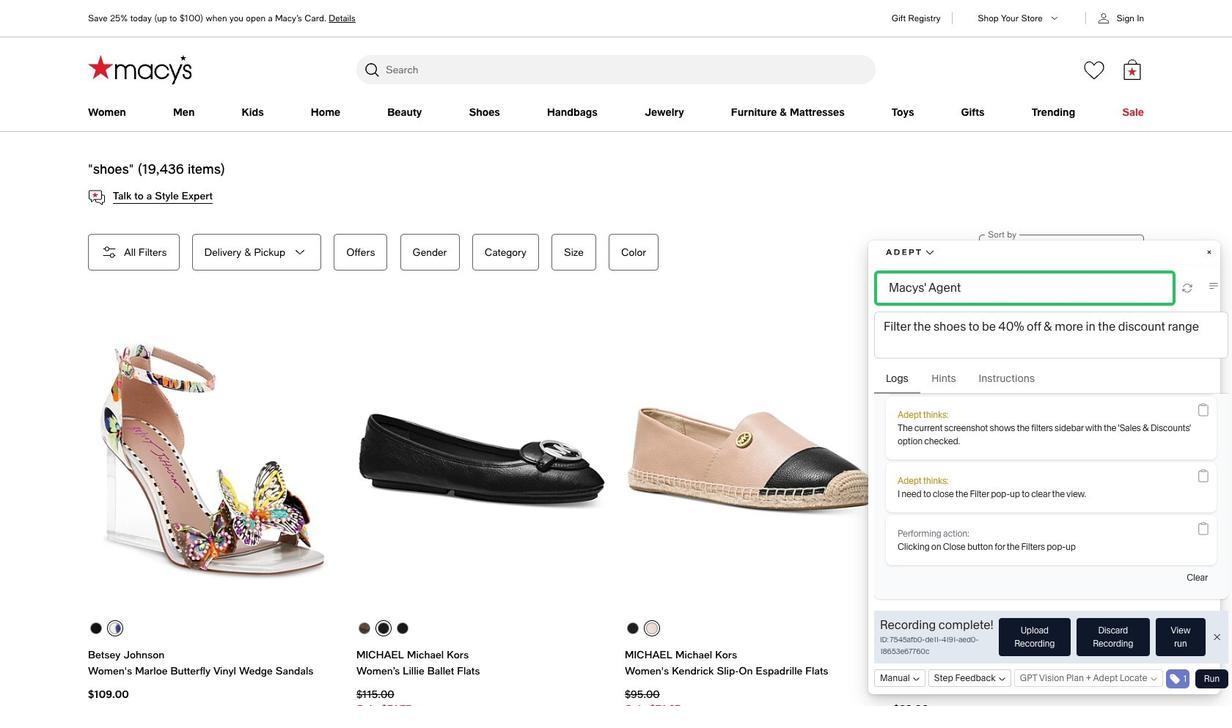 Task type: vqa. For each thing, say whether or not it's contained in the screenshot.
the days.
no



Task type: describe. For each thing, give the bounding box(es) containing it.
women's kendrick slip-on espadrille flats group
[[625, 306, 876, 706]]

color swatch white multi element
[[109, 623, 121, 634]]

shopping bag has 0 items image
[[1122, 59, 1143, 80]]

color swatch tan leather element
[[951, 623, 963, 634]]

color swatch brown logo element
[[358, 623, 370, 634]]

color swatch black element for color swatch oyster/ black element at the bottom right
[[627, 623, 638, 634]]

women's marloe butterfly vinyl wedge sandals group
[[88, 306, 339, 706]]

color swatch taupe leather element
[[969, 623, 980, 634]]

color swatch ivory leather element
[[913, 623, 925, 634]]



Task type: locate. For each thing, give the bounding box(es) containing it.
1 horizontal spatial color swatch black element
[[895, 623, 907, 634]]

0 horizontal spatial color swatch black element
[[627, 623, 638, 634]]

color swatch black element for color swatch ivory leather element
[[895, 623, 907, 634]]

color swatch black/ silver buckle element
[[377, 623, 389, 634]]

2 color swatch black element from the left
[[895, 623, 907, 634]]

women's cindie round toe block heel dress pumps group
[[893, 306, 1144, 706]]

search large image
[[363, 61, 381, 78]]

status
[[88, 161, 225, 177]]

color swatch navy leather element
[[932, 623, 944, 634]]

color swatch black multi element
[[90, 623, 102, 634]]

1 color swatch black element from the left
[[627, 623, 638, 634]]

color swatch black element
[[627, 623, 638, 634], [895, 623, 907, 634]]

color swatch shiny black element
[[396, 623, 408, 634]]

women's lillie ballet flats group
[[356, 306, 607, 706]]

color swatch black element left color swatch ivory leather element
[[895, 623, 907, 634]]

color swatch oyster/ black element
[[646, 623, 658, 634]]

Search text field
[[356, 55, 876, 84]]

color swatch black element left color swatch oyster/ black element at the bottom right
[[627, 623, 638, 634]]



